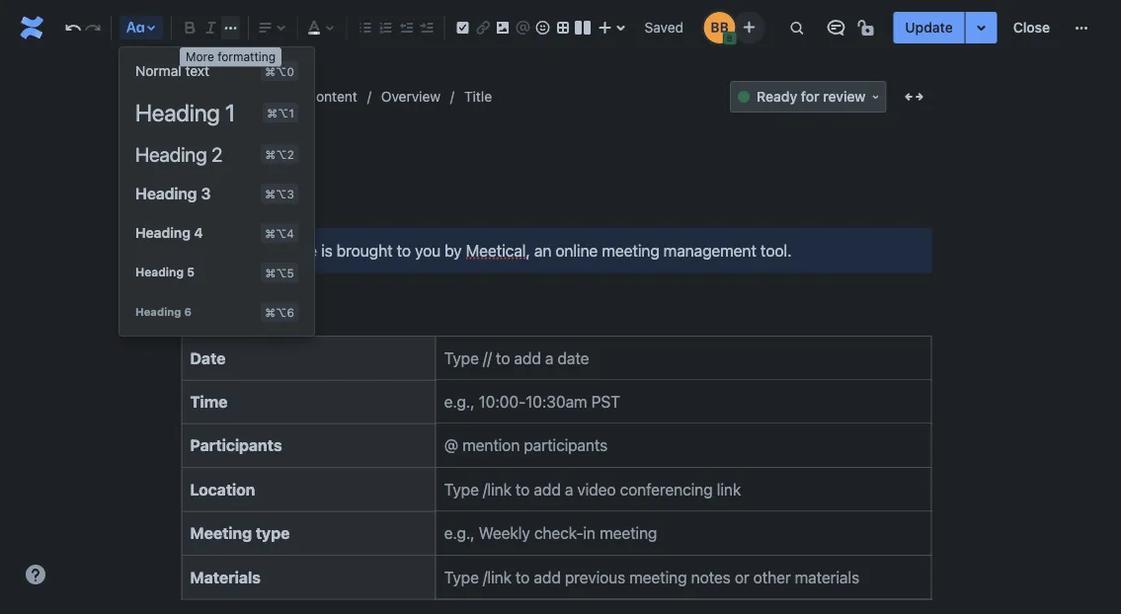 Task type: locate. For each thing, give the bounding box(es) containing it.
invite to edit image
[[738, 15, 761, 39]]

5
[[187, 265, 195, 279]]

heading 1 group
[[120, 51, 314, 332]]

heading left "3"
[[135, 184, 197, 203]]

bob
[[209, 88, 234, 105]]

meeting
[[602, 241, 660, 260]]

update
[[906, 19, 953, 36]]

Give this page a title text field
[[223, 154, 932, 187]]

by
[[445, 241, 462, 260]]

is
[[321, 241, 333, 260]]

heading 5
[[135, 265, 195, 279]]

link image
[[471, 16, 495, 40]]

this
[[221, 241, 251, 260]]

more formatting tooltip
[[180, 47, 282, 67]]

title link
[[464, 85, 492, 109]]

close
[[1014, 19, 1050, 36]]

⌘⌥3
[[265, 187, 294, 201]]

add image, video, or file image
[[491, 16, 515, 40]]

heading left 6
[[135, 305, 181, 318]]

⌘⌥0
[[265, 64, 294, 78]]

template
[[255, 241, 317, 260]]

3
[[201, 184, 211, 203]]

an
[[534, 241, 552, 260]]

no restrictions image
[[856, 16, 880, 40]]

confluence image
[[16, 12, 47, 43], [16, 12, 47, 43]]

4 heading from the top
[[135, 225, 191, 241]]

⌘⌥4
[[265, 226, 294, 240]]

layouts image
[[571, 16, 595, 40]]

more
[[186, 50, 214, 64]]

heading for heading 6
[[135, 305, 181, 318]]

make page full-width image
[[903, 85, 926, 109]]

numbered list ⌘⇧7 image
[[374, 16, 398, 40]]

heading 1
[[135, 98, 235, 126]]

5 heading from the top
[[135, 265, 184, 279]]

title
[[464, 88, 492, 105]]

heading down normal text
[[135, 98, 220, 126]]

bullet list ⌘⇧8 image
[[354, 16, 377, 40]]

overview
[[381, 88, 441, 105]]

heading left 5
[[135, 265, 184, 279]]

2 heading from the top
[[135, 142, 207, 165]]

time
[[190, 393, 228, 411]]

heading for heading 5
[[135, 265, 184, 279]]

table image
[[551, 16, 575, 40]]

1
[[225, 98, 235, 126]]

text styles image
[[123, 16, 147, 40]]

⌘⌥1
[[267, 106, 294, 120]]

heading 4
[[135, 225, 203, 241]]

heading up heading 3
[[135, 142, 207, 165]]

help image
[[24, 563, 47, 587]]

heading left "4" on the left of page
[[135, 225, 191, 241]]

heading
[[135, 98, 220, 126], [135, 142, 207, 165], [135, 184, 197, 203], [135, 225, 191, 241], [135, 265, 184, 279], [135, 305, 181, 318]]

text
[[185, 63, 210, 79]]

Main content area, start typing to enter text. text field
[[169, 228, 944, 615]]

1 heading from the top
[[135, 98, 220, 126]]

6 heading from the top
[[135, 305, 181, 318]]

3 heading from the top
[[135, 184, 197, 203]]



Task type: vqa. For each thing, say whether or not it's contained in the screenshot.


Task type: describe. For each thing, give the bounding box(es) containing it.
type
[[256, 524, 290, 543]]

saved
[[645, 19, 684, 36]]

to
[[397, 241, 411, 260]]

date
[[190, 349, 226, 367]]

content link
[[306, 85, 358, 109]]

indent tab image
[[414, 16, 438, 40]]

more image
[[1070, 16, 1094, 40]]

content
[[306, 88, 358, 105]]

builder
[[238, 88, 283, 105]]

heading for heading 1
[[135, 98, 220, 126]]

⌘⌥5
[[265, 266, 294, 280]]

materials
[[190, 568, 261, 587]]

outdent ⇧tab image
[[394, 16, 418, 40]]

meeting type
[[190, 524, 290, 543]]

move this page image
[[185, 89, 201, 105]]

online
[[556, 241, 598, 260]]

close button
[[1002, 12, 1062, 43]]

⌘⌥6
[[265, 305, 294, 319]]

formatting
[[218, 50, 276, 64]]

heading 2
[[135, 142, 223, 165]]

tool.
[[761, 241, 792, 260]]

italic ⌘i image
[[199, 16, 223, 40]]

heading for heading 3
[[135, 184, 197, 203]]

you
[[415, 241, 441, 260]]

mention image
[[511, 16, 535, 40]]

bold ⌘b image
[[178, 16, 202, 40]]

this template is brought to you by meetical, an online meeting management tool.
[[221, 241, 792, 260]]

brought
[[337, 241, 393, 260]]

6
[[184, 305, 192, 318]]

meetical,
[[466, 241, 530, 260]]

normal
[[135, 63, 182, 79]]

participants
[[190, 436, 282, 455]]

find and replace image
[[785, 16, 809, 40]]

action item image
[[451, 16, 475, 40]]

emoji image
[[531, 16, 555, 40]]

more formatting image
[[219, 16, 243, 40]]

management
[[664, 241, 757, 260]]

heading for heading 2
[[135, 142, 207, 165]]

heading for heading 4
[[135, 225, 191, 241]]

meeting
[[190, 524, 252, 543]]

bob builder
[[209, 88, 283, 105]]

heading 6
[[135, 305, 192, 318]]

update button
[[894, 12, 965, 43]]

panel info image
[[189, 240, 213, 264]]

more formatting
[[186, 50, 276, 64]]

adjust update settings image
[[970, 16, 994, 40]]

redo ⌘⇧z image
[[81, 16, 105, 40]]

4
[[194, 225, 203, 241]]

comment icon image
[[824, 16, 848, 40]]

⌘⌥2
[[265, 147, 294, 161]]

2
[[212, 142, 223, 165]]

heading 3
[[135, 184, 211, 203]]

bob builder image
[[704, 12, 736, 43]]

overview link
[[381, 85, 441, 109]]

bob builder link
[[209, 85, 283, 109]]

normal text
[[135, 63, 210, 79]]

undo ⌘z image
[[61, 16, 85, 40]]

location
[[190, 480, 255, 499]]



